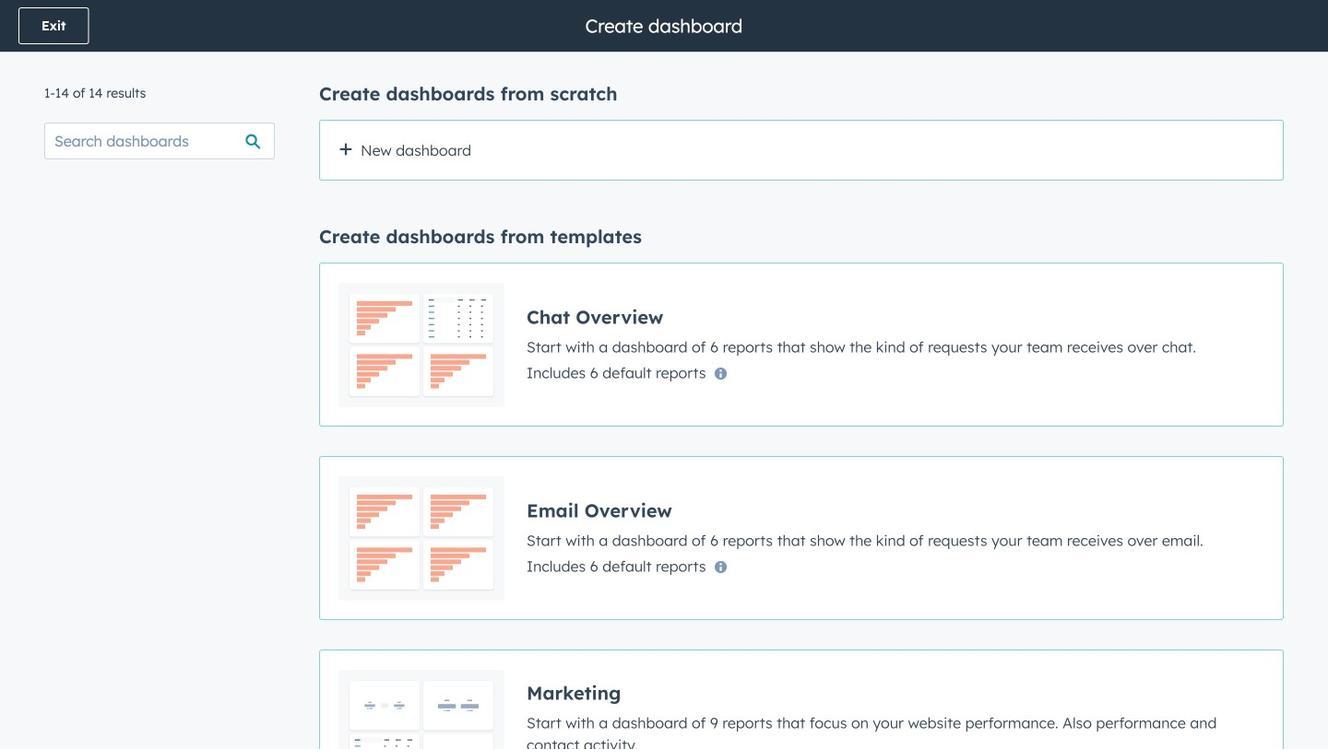 Task type: describe. For each thing, give the bounding box(es) containing it.
Search search field
[[44, 123, 275, 160]]

email overview image
[[339, 476, 505, 601]]

marketing image
[[339, 670, 505, 750]]



Task type: vqa. For each thing, say whether or not it's contained in the screenshot.
the Sales menu
no



Task type: locate. For each thing, give the bounding box(es) containing it.
chat overview image
[[339, 282, 505, 408]]

None checkbox
[[319, 120, 1284, 181], [319, 457, 1284, 621], [319, 650, 1284, 750], [319, 120, 1284, 181]]

page section element
[[0, 0, 1328, 52]]

none checkbox email overview
[[319, 457, 1284, 621]]

None checkbox
[[319, 263, 1284, 427]]

none checkbox marketing
[[319, 650, 1284, 750]]



